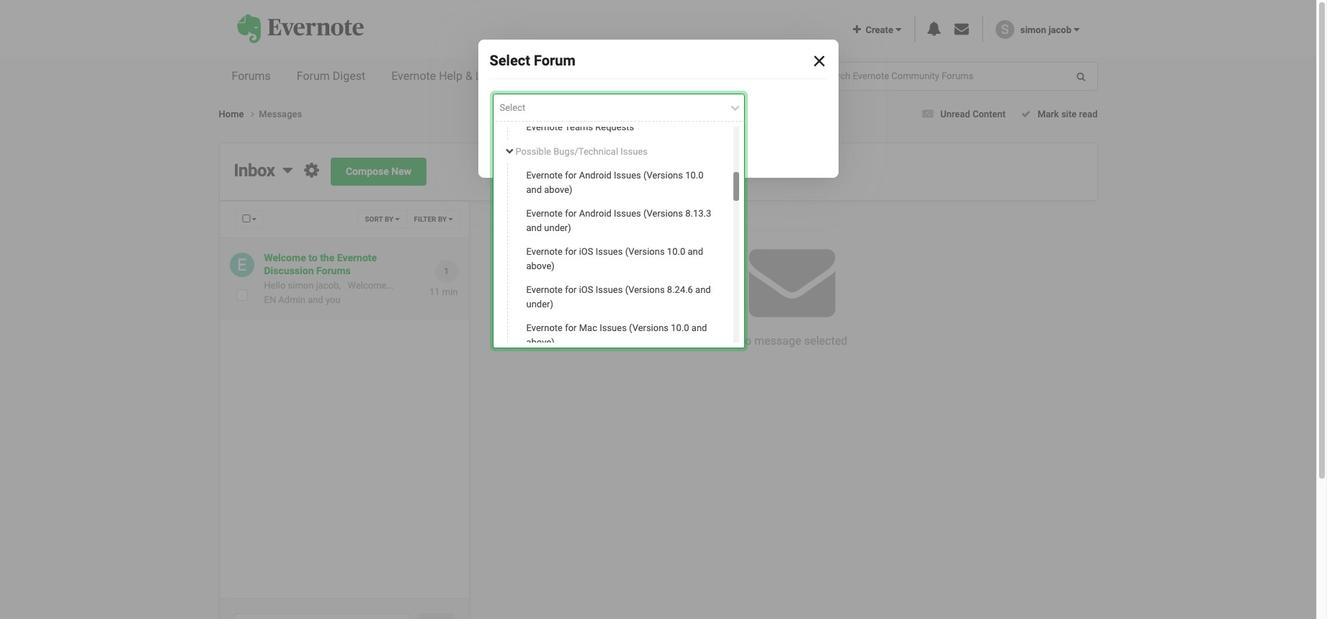 Task type: vqa. For each thing, say whether or not it's contained in the screenshot.
Asegúrate corresponding to septiembre
no



Task type: locate. For each thing, give the bounding box(es) containing it.
for inside evernote for mac issues (versions 10.0 and above)
[[565, 323, 577, 334]]

caret down image inside more link
[[683, 70, 689, 81]]

0 horizontal spatial forums
[[232, 69, 271, 83]]

forums down the
[[316, 265, 351, 277]]

by right the sort
[[385, 215, 394, 223]]

no message selected
[[737, 334, 848, 348]]

issues
[[621, 146, 648, 157], [614, 170, 641, 181], [614, 208, 641, 219], [596, 247, 623, 257], [596, 285, 623, 296], [600, 323, 627, 334]]

events
[[593, 69, 627, 83]]

selected
[[804, 334, 848, 348]]

by inside "sort by" "link"
[[385, 215, 394, 223]]

(versions inside evernote for mac issues (versions 10.0 and above)
[[629, 323, 669, 334]]

0 vertical spatial caret down image
[[1074, 24, 1080, 34]]

1 ios from the top
[[579, 247, 593, 257]]

and for evernote for ios issues (versions 8.24.6 and under)
[[695, 285, 711, 296]]

3 for from the top
[[565, 247, 577, 257]]

for for evernote for android issues (versions 10.0 and above)
[[565, 170, 577, 181]]

and
[[526, 184, 542, 195], [526, 222, 542, 233], [688, 247, 703, 257], [695, 285, 711, 296], [308, 295, 323, 305], [692, 323, 707, 334]]

(versions inside evernote for android issues (versions 8.13.3 and under)
[[643, 208, 683, 219]]

1 vertical spatial simon
[[288, 280, 314, 291]]

help
[[439, 69, 463, 83]]

android for under)
[[579, 208, 612, 219]]

1 vertical spatial caret down image
[[683, 70, 689, 81]]

forum left digest
[[297, 69, 330, 83]]

2 by from the left
[[438, 215, 447, 223]]

1 vertical spatial select
[[500, 102, 525, 113]]

1 horizontal spatial forum
[[534, 52, 576, 69]]

evernote for evernote for ios issues (versions 8.24.6 and under)
[[526, 285, 563, 296]]

select up learning
[[490, 52, 530, 69]]

evernote inside evernote for android issues (versions 10.0 and above)
[[526, 170, 563, 181]]

select forum dialog
[[0, 0, 1316, 620]]

1 vertical spatial ios
[[579, 285, 593, 296]]

forums
[[232, 69, 271, 83], [316, 265, 351, 277]]

0 vertical spatial forum
[[534, 52, 576, 69]]

evernote events link
[[533, 58, 640, 95]]

caret down image inside simon jacob link
[[1074, 24, 1080, 34]]

caret down image right the sort
[[395, 215, 400, 223]]

issues up evernote for android issues (versions 8.13.3 and under)
[[614, 170, 641, 181]]

filter
[[414, 215, 436, 223]]

compose
[[346, 166, 389, 177]]

2 android from the top
[[579, 208, 612, 219]]

0 horizontal spatial simon
[[288, 280, 314, 291]]

select down learning
[[500, 102, 525, 113]]

for
[[565, 170, 577, 181], [565, 208, 577, 219], [565, 247, 577, 257], [565, 285, 577, 296], [565, 323, 577, 334]]

2 vertical spatial caret down image
[[449, 215, 453, 223]]

caret down image
[[896, 24, 901, 34], [283, 161, 292, 179], [252, 215, 256, 223], [395, 215, 400, 223]]

inbox link
[[234, 161, 292, 181]]

1 vertical spatial under)
[[526, 299, 553, 310]]

1 vertical spatial above)
[[526, 261, 555, 271]]

10.0 down 8.24.6
[[671, 323, 689, 334]]

and inside evernote for android issues (versions 10.0 and above)
[[526, 184, 542, 195]]

for inside evernote for android issues (versions 8.13.3 and under)
[[565, 208, 577, 219]]

simon up admin
[[288, 280, 314, 291]]

ios inside 'evernote for ios issues (versions 8.24.6 and under)'
[[579, 285, 593, 296]]

issues down "requests"
[[621, 146, 648, 157]]

and inside evernote for mac issues (versions 10.0 and above)
[[692, 323, 707, 334]]

for for evernote for mac issues (versions 10.0 and above)
[[565, 323, 577, 334]]

issues down evernote for ios issues (versions 10.0 and above)
[[596, 285, 623, 296]]

ios up mac in the left bottom of the page
[[579, 285, 593, 296]]

above) inside evernote for android issues (versions 10.0 and above)
[[544, 184, 573, 195]]

ios
[[579, 247, 593, 257], [579, 285, 593, 296]]

caret down image right more
[[683, 70, 689, 81]]

0 vertical spatial ios
[[579, 247, 593, 257]]

2 ios from the top
[[579, 285, 593, 296]]

notifications image
[[927, 22, 941, 36]]

(versions down evernote for android issues (versions 8.13.3 and under)
[[625, 247, 665, 257]]

hello
[[264, 280, 286, 291]]

evernote inside 'evernote for ios issues (versions 8.24.6 and under)'
[[526, 285, 563, 296]]

2 horizontal spatial caret down image
[[1074, 24, 1080, 34]]

for down evernote for android issues (versions 8.13.3 and under)
[[565, 247, 577, 257]]

(versions down 'evernote for ios issues (versions 8.24.6 and under)'
[[629, 323, 669, 334]]

forum up evernote events
[[534, 52, 576, 69]]

issues down evernote for android issues (versions 10.0 and above)
[[614, 208, 641, 219]]

by right filter
[[438, 215, 447, 223]]

by for filter
[[438, 215, 447, 223]]

Search messages in this folder... text field
[[234, 614, 410, 620]]

for down possible bugs/technical issues
[[565, 170, 577, 181]]

android down bugs/technical on the left of the page
[[579, 170, 612, 181]]

simon inside "welcome to the evernote discussion forums hello simon jacob,                 welcome... en admin and you"
[[288, 280, 314, 291]]

issues right mac in the left bottom of the page
[[600, 323, 627, 334]]

issues inside evernote for android issues (versions 8.13.3 and under)
[[614, 208, 641, 219]]

5 for from the top
[[565, 323, 577, 334]]

welcome...
[[348, 280, 394, 291]]

for down evernote for ios issues (versions 10.0 and above)
[[565, 285, 577, 296]]

1 vertical spatial android
[[579, 208, 612, 219]]

0 vertical spatial android
[[579, 170, 612, 181]]

10.0 inside evernote for android issues (versions 10.0 and above)
[[685, 170, 704, 181]]

(versions for evernote for android issues (versions 10.0 and above)
[[643, 170, 683, 181]]

(versions left 8.24.6
[[625, 285, 665, 296]]

android inside evernote for android issues (versions 10.0 and above)
[[579, 170, 612, 181]]

1 vertical spatial forum
[[297, 69, 330, 83]]

10.0 for evernote for mac issues (versions 10.0 and above)
[[671, 323, 689, 334]]

messages link
[[259, 109, 302, 120]]

(versions inside evernote for ios issues (versions 10.0 and above)
[[625, 247, 665, 257]]

caret down image inside "sort by" "link"
[[395, 215, 400, 223]]

10.0 up 8.13.3
[[685, 170, 704, 181]]

2 vertical spatial above)
[[526, 337, 555, 348]]

under) inside 'evernote for ios issues (versions 8.24.6 and under)'
[[526, 299, 553, 310]]

1 horizontal spatial forums
[[316, 265, 351, 277]]

×
[[813, 45, 826, 73]]

by
[[385, 215, 394, 223], [438, 215, 447, 223]]

caret down image for filter by
[[449, 215, 453, 223]]

evernote for ios issues (versions 10.0 and above)
[[526, 247, 703, 271]]

caret down image left cog icon
[[283, 161, 292, 179]]

caret down image left notifications icon
[[896, 24, 901, 34]]

android inside evernote for android issues (versions 8.13.3 and under)
[[579, 208, 612, 219]]

no
[[737, 334, 752, 348]]

caret down image right jacob
[[1074, 24, 1080, 34]]

0 horizontal spatial caret down image
[[449, 215, 453, 223]]

and inside evernote for ios issues (versions 10.0 and above)
[[688, 247, 703, 257]]

for inside 'evernote for ios issues (versions 8.24.6 and under)'
[[565, 285, 577, 296]]

(versions
[[643, 170, 683, 181], [643, 208, 683, 219], [625, 247, 665, 257], [625, 285, 665, 296], [629, 323, 669, 334]]

(versions up evernote for android issues (versions 8.13.3 and under)
[[643, 170, 683, 181]]

under) inside evernote for android issues (versions 8.13.3 and under)
[[544, 222, 571, 233]]

evernote for ios issues (versions 8.24.6 and under)
[[526, 285, 711, 310]]

site
[[1061, 109, 1077, 120]]

0 horizontal spatial by
[[385, 215, 394, 223]]

caret down image for simon jacob
[[1074, 24, 1080, 34]]

under)
[[544, 222, 571, 233], [526, 299, 553, 310]]

simon left jacob
[[1020, 24, 1046, 35]]

sort
[[365, 215, 383, 223]]

2 for from the top
[[565, 208, 577, 219]]

above) for evernote for mac issues (versions 10.0 and above)
[[526, 337, 555, 348]]

digest
[[333, 69, 365, 83]]

evernote for android issues (versions 10.0 and above)
[[526, 170, 704, 195]]

0 vertical spatial 10.0
[[685, 170, 704, 181]]

1 horizontal spatial by
[[438, 215, 447, 223]]

1 by from the left
[[385, 215, 394, 223]]

continue button
[[492, 133, 563, 164]]

caret down image
[[1074, 24, 1080, 34], [683, 70, 689, 81], [449, 215, 453, 223]]

issues inside 'evernote for ios issues (versions 8.24.6 and under)'
[[596, 285, 623, 296]]

0 vertical spatial forums
[[232, 69, 271, 83]]

select
[[490, 52, 530, 69], [500, 102, 525, 113]]

evernote inside evernote for android issues (versions 8.13.3 and under)
[[526, 208, 563, 219]]

10.0 inside evernote for mac issues (versions 10.0 and above)
[[671, 323, 689, 334]]

8.24.6
[[667, 285, 693, 296]]

mark
[[1038, 109, 1059, 120]]

(versions inside 'evernote for ios issues (versions 8.24.6 and under)'
[[625, 285, 665, 296]]

learning
[[475, 69, 520, 83]]

0 vertical spatial above)
[[544, 184, 573, 195]]

10.0 inside evernote for ios issues (versions 10.0 and above)
[[667, 247, 685, 257]]

jacob,
[[316, 280, 341, 291]]

evernote
[[391, 69, 436, 83], [546, 69, 591, 83], [526, 122, 563, 133], [526, 170, 563, 181], [526, 208, 563, 219], [526, 247, 563, 257], [337, 252, 377, 264], [526, 285, 563, 296], [526, 323, 563, 334]]

android down evernote for android issues (versions 10.0 and above)
[[579, 208, 612, 219]]

for for evernote for ios issues (versions 8.24.6 and under)
[[565, 285, 577, 296]]

1 horizontal spatial caret down image
[[683, 70, 689, 81]]

&
[[465, 69, 473, 83]]

by inside filter by 'link'
[[438, 215, 447, 223]]

evernote inside evernote for ios issues (versions 10.0 and above)
[[526, 247, 563, 257]]

welcome to the evernote discussion forums link
[[264, 252, 404, 278]]

10.0
[[685, 170, 704, 181], [667, 247, 685, 257], [671, 323, 689, 334]]

Search search field
[[810, 63, 993, 90]]

for left mac in the left bottom of the page
[[565, 323, 577, 334]]

ios down evernote for android issues (versions 8.13.3 and under)
[[579, 247, 593, 257]]

ios inside evernote for ios issues (versions 10.0 and above)
[[579, 247, 593, 257]]

4 for from the top
[[565, 285, 577, 296]]

0 vertical spatial under)
[[544, 222, 571, 233]]

issues down evernote for android issues (versions 8.13.3 and under)
[[596, 247, 623, 257]]

forums up home link at left top
[[232, 69, 271, 83]]

8.13.3
[[685, 208, 711, 219]]

for inside evernote for android issues (versions 10.0 and above)
[[565, 170, 577, 181]]

messages
[[259, 109, 302, 120]]

create link
[[853, 24, 901, 35]]

1 vertical spatial forums
[[316, 265, 351, 277]]

caret down image inside filter by 'link'
[[449, 215, 453, 223]]

evernote user forum image
[[237, 15, 364, 43]]

evernote inside evernote for mac issues (versions 10.0 and above)
[[526, 323, 563, 334]]

1 android from the top
[[579, 170, 612, 181]]

compose new
[[346, 166, 412, 177]]

2 vertical spatial 10.0
[[671, 323, 689, 334]]

1 horizontal spatial simon
[[1020, 24, 1046, 35]]

(versions left 8.13.3
[[643, 208, 683, 219]]

evernote for mac issues (versions 10.0 and above)
[[526, 323, 707, 348]]

1 for from the top
[[565, 170, 577, 181]]

10.0 up 8.24.6
[[667, 247, 685, 257]]

(versions inside evernote for android issues (versions 10.0 and above)
[[643, 170, 683, 181]]

select forum
[[490, 52, 576, 69]]

content
[[973, 109, 1006, 120]]

0 vertical spatial select
[[490, 52, 530, 69]]

create
[[861, 24, 896, 35]]

sort by link
[[358, 210, 407, 229]]

1 vertical spatial 10.0
[[667, 247, 685, 257]]

filter by
[[414, 215, 449, 223]]

above) for evernote for ios issues (versions 10.0 and above)
[[526, 261, 555, 271]]

forum
[[534, 52, 576, 69], [297, 69, 330, 83]]

evernote for evernote events
[[546, 69, 591, 83]]

simon
[[1020, 24, 1046, 35], [288, 280, 314, 291]]

message
[[754, 334, 801, 348]]

above)
[[544, 184, 573, 195], [526, 261, 555, 271], [526, 337, 555, 348]]

and inside evernote for android issues (versions 8.13.3 and under)
[[526, 222, 542, 233]]

0 vertical spatial simon
[[1020, 24, 1046, 35]]

simon jacob
[[1020, 24, 1074, 35]]

and for evernote for ios issues (versions 10.0 and above)
[[688, 247, 703, 257]]

above) inside evernote for mac issues (versions 10.0 and above)
[[526, 337, 555, 348]]

en admin image
[[229, 253, 254, 277]]

above) inside evernote for ios issues (versions 10.0 and above)
[[526, 261, 555, 271]]

new
[[391, 166, 412, 177]]

issues inside evernote for ios issues (versions 10.0 and above)
[[596, 247, 623, 257]]

possible
[[516, 146, 551, 157]]

issues inside evernote for mac issues (versions 10.0 and above)
[[600, 323, 627, 334]]

mark site read
[[1035, 109, 1098, 120]]

unread
[[940, 109, 970, 120]]

evernote inside 'link'
[[391, 69, 436, 83]]

caret down image right square o image
[[252, 215, 256, 223]]

issues for evernote for ios issues (versions 10.0 and above)
[[596, 247, 623, 257]]

and inside 'evernote for ios issues (versions 8.24.6 and under)'
[[695, 285, 711, 296]]

caret down image right filter
[[449, 215, 453, 223]]

for inside evernote for ios issues (versions 10.0 and above)
[[565, 247, 577, 257]]

jacob
[[1049, 24, 1072, 35]]

issues inside evernote for android issues (versions 10.0 and above)
[[614, 170, 641, 181]]

(versions for evernote for android issues (versions 8.13.3 and under)
[[643, 208, 683, 219]]

for down evernote for android issues (versions 10.0 and above)
[[565, 208, 577, 219]]

android
[[579, 170, 612, 181], [579, 208, 612, 219]]



Task type: describe. For each thing, give the bounding box(es) containing it.
(versions for evernote for ios issues (versions 10.0 and above)
[[625, 247, 665, 257]]

11
[[429, 287, 440, 298]]

and for evernote for android issues (versions 8.13.3 and under)
[[526, 222, 542, 233]]

select for select
[[500, 102, 525, 113]]

unread content link
[[918, 109, 1006, 120]]

caret down image for more
[[683, 70, 689, 81]]

10.0 for evernote for ios issues (versions 10.0 and above)
[[667, 247, 685, 257]]

requests
[[595, 122, 634, 133]]

simon jacob image
[[996, 20, 1014, 39]]

by for sort
[[385, 215, 394, 223]]

more
[[653, 69, 680, 83]]

mac
[[579, 323, 597, 334]]

continue
[[508, 142, 548, 154]]

forums link
[[219, 58, 284, 95]]

home
[[219, 109, 246, 120]]

and for evernote for android issues (versions 10.0 and above)
[[526, 184, 542, 195]]

and inside "welcome to the evernote discussion forums hello simon jacob,                 welcome... en admin and you"
[[308, 295, 323, 305]]

teams
[[565, 122, 593, 133]]

read
[[1079, 109, 1098, 120]]

issues for evernote for android issues (versions 8.13.3 and under)
[[614, 208, 641, 219]]

en
[[264, 295, 276, 305]]

issues for evernote for android issues (versions 10.0 and above)
[[614, 170, 641, 181]]

for for evernote for android issues (versions 8.13.3 and under)
[[565, 208, 577, 219]]

11 min
[[429, 287, 458, 298]]

sort by
[[365, 215, 395, 223]]

evernote for evernote for mac issues (versions 10.0 and above)
[[526, 323, 563, 334]]

the
[[320, 252, 335, 264]]

to
[[309, 252, 317, 264]]

caret down image inside inbox link
[[283, 161, 292, 179]]

messages image
[[954, 22, 969, 36]]

under) for evernote for android issues (versions 8.13.3 and under)
[[544, 222, 571, 233]]

evernote for evernote for android issues (versions 8.13.3 and under)
[[526, 208, 563, 219]]

plus image
[[853, 24, 861, 34]]

0 horizontal spatial forum
[[297, 69, 330, 83]]

for for evernote for ios issues (versions 10.0 and above)
[[565, 247, 577, 257]]

inbox
[[234, 161, 275, 181]]

admin
[[278, 295, 305, 305]]

you
[[326, 295, 340, 305]]

more link
[[640, 58, 702, 95]]

evernote for android issues (versions 8.13.3 and under)
[[526, 208, 711, 233]]

home link
[[219, 107, 259, 121]]

evernote for evernote for android issues (versions 10.0 and above)
[[526, 170, 563, 181]]

and for evernote for mac issues (versions 10.0 and above)
[[692, 323, 707, 334]]

welcome
[[264, 252, 306, 264]]

(versions for evernote for mac issues (versions 10.0 and above)
[[629, 323, 669, 334]]

(versions for evernote for ios issues (versions 8.24.6 and under)
[[625, 285, 665, 296]]

chevron down image
[[731, 103, 740, 112]]

evernote help & learning link
[[378, 58, 533, 95]]

cog image
[[304, 161, 319, 179]]

issues for evernote for mac issues (versions 10.0 and above)
[[600, 323, 627, 334]]

square o image
[[242, 214, 250, 224]]

above) for evernote for android issues (versions 10.0 and above)
[[544, 184, 573, 195]]

simon jacob link
[[1020, 24, 1080, 35]]

select for select forum
[[490, 52, 530, 69]]

mark site read link
[[1017, 109, 1098, 120]]

evernote for evernote teams requests
[[526, 122, 563, 133]]

10.0 for evernote for android issues (versions 10.0 and above)
[[685, 170, 704, 181]]

discussion
[[264, 265, 314, 277]]

ios for under)
[[579, 285, 593, 296]]

evernote help & learning
[[391, 69, 520, 83]]

bugs/technical
[[553, 146, 618, 157]]

forum digest
[[297, 69, 365, 83]]

under) for evernote for ios issues (versions 8.24.6 and under)
[[526, 299, 553, 310]]

issues for evernote for ios issues (versions 8.24.6 and under)
[[596, 285, 623, 296]]

unread content
[[940, 109, 1006, 120]]

min
[[442, 287, 458, 298]]

search image
[[1077, 72, 1085, 81]]

1
[[444, 267, 449, 277]]

ios for above)
[[579, 247, 593, 257]]

evernote for evernote for ios issues (versions 10.0 and above)
[[526, 247, 563, 257]]

forum inside dialog
[[534, 52, 576, 69]]

compose new link
[[331, 158, 427, 186]]

welcome to the evernote discussion forums hello simon jacob,                 welcome... en admin and you
[[264, 252, 394, 305]]

possible bugs/technical issues
[[516, 146, 648, 157]]

caret down image inside create link
[[896, 24, 901, 34]]

evernote events
[[546, 69, 627, 83]]

filter by link
[[406, 210, 460, 229]]

evernote for evernote help & learning
[[391, 69, 436, 83]]

evernote inside "welcome to the evernote discussion forums hello simon jacob,                 welcome... en admin and you"
[[337, 252, 377, 264]]

forum digest link
[[284, 58, 378, 95]]

evernote teams requests
[[526, 122, 634, 133]]

forums inside "welcome to the evernote discussion forums hello simon jacob,                 welcome... en admin and you"
[[316, 265, 351, 277]]

android for above)
[[579, 170, 612, 181]]

× link
[[804, 42, 835, 73]]



